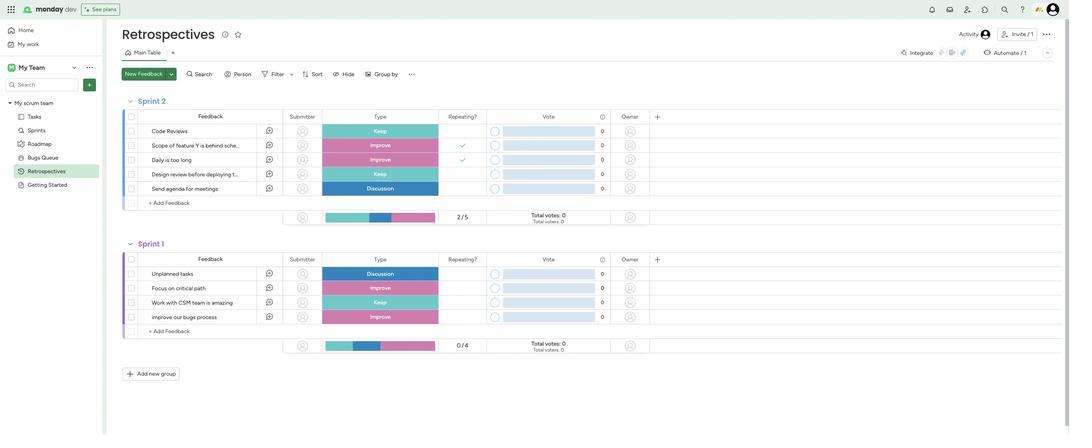 Task type: locate. For each thing, give the bounding box(es) containing it.
scope of feature y is behind schedule
[[152, 143, 247, 149]]

1 vertical spatial votes:
[[545, 341, 561, 348]]

1 horizontal spatial team
[[192, 300, 205, 307]]

/ left 4
[[462, 343, 464, 350]]

1 vertical spatial keep
[[374, 171, 387, 178]]

/ for 0
[[462, 343, 464, 350]]

1 vertical spatial vote field
[[541, 256, 557, 264]]

home
[[18, 27, 34, 34]]

my right the workspace image
[[18, 64, 28, 71]]

keep for work with csm team is amazing
[[374, 300, 387, 306]]

0 vertical spatial feedback
[[138, 71, 162, 78]]

1 vertical spatial my
[[18, 64, 28, 71]]

2 total votes: 0 total voters: 0 from the top
[[532, 341, 566, 353]]

Vote field
[[541, 113, 557, 121], [541, 256, 557, 264]]

/ right automate at the top right of page
[[1021, 50, 1023, 56]]

tasks
[[28, 113, 41, 120]]

1 vertical spatial discussion
[[367, 271, 394, 278]]

table
[[148, 49, 161, 56]]

type
[[374, 113, 387, 120], [374, 256, 387, 263]]

1 vertical spatial vote
[[543, 256, 555, 263]]

vote field for first column information icon from the bottom of the page
[[541, 256, 557, 264]]

my inside workspace selection element
[[18, 64, 28, 71]]

0 horizontal spatial 2
[[162, 96, 166, 106]]

1 submitter field from the top
[[288, 113, 317, 121]]

activity button
[[956, 28, 994, 41]]

0 vertical spatial votes:
[[545, 212, 561, 219]]

2
[[162, 96, 166, 106], [457, 214, 461, 221]]

1 vertical spatial type field
[[372, 256, 389, 264]]

1 repeating? from the top
[[449, 113, 477, 120]]

main table
[[134, 49, 161, 56]]

search everything image
[[1001, 6, 1009, 14]]

0 vertical spatial my
[[18, 41, 25, 48]]

show board description image
[[220, 31, 230, 39]]

repeating?
[[449, 113, 477, 120], [449, 256, 477, 263]]

0 vertical spatial tasks
[[233, 171, 246, 178]]

1 down invite / 1
[[1025, 50, 1027, 56]]

is right y
[[200, 143, 204, 149]]

code
[[152, 128, 165, 135]]

2 vote from the top
[[543, 256, 555, 263]]

for
[[186, 186, 193, 193]]

caret down image
[[8, 100, 12, 106]]

Submitter field
[[288, 113, 317, 121], [288, 256, 317, 264]]

team
[[29, 64, 45, 71]]

+ Add Feedback text field
[[142, 199, 279, 208]]

dev
[[65, 5, 76, 14]]

tasks left much
[[233, 171, 246, 178]]

is left the amazing
[[206, 300, 210, 307]]

options image
[[1042, 29, 1052, 39]]

2 horizontal spatial 1
[[1031, 31, 1034, 38]]

0 vertical spatial submitter
[[290, 113, 315, 120]]

repeating? for second repeating? field from the top
[[449, 256, 477, 263]]

3 improve from the top
[[370, 285, 391, 292]]

2 sprint from the top
[[138, 239, 160, 249]]

1 vertical spatial voters:
[[545, 348, 560, 353]]

1 vertical spatial feedback
[[198, 113, 223, 120]]

2 owner field from the top
[[620, 256, 641, 264]]

agenda
[[166, 186, 185, 193]]

unplanned
[[152, 271, 179, 278]]

person
[[234, 71, 251, 78]]

1 vote field from the top
[[541, 113, 557, 121]]

retrospectives up 'getting started'
[[28, 168, 66, 175]]

team right scrum in the left of the page
[[40, 100, 53, 107]]

0 vertical spatial column information image
[[600, 114, 606, 120]]

public board image left tasks
[[17, 113, 25, 121]]

0 vertical spatial 2
[[162, 96, 166, 106]]

behind
[[206, 143, 223, 149]]

0 horizontal spatial retrospectives
[[28, 168, 66, 175]]

integrate
[[911, 50, 934, 56]]

0 vertical spatial vote field
[[541, 113, 557, 121]]

2 public board image from the top
[[17, 181, 25, 189]]

1 vertical spatial 1
[[1025, 50, 1027, 56]]

1 right the invite
[[1031, 31, 1034, 38]]

1 vertical spatial type
[[374, 256, 387, 263]]

y
[[196, 143, 199, 149]]

voters:
[[545, 219, 560, 225], [545, 348, 560, 353]]

1 horizontal spatial 2
[[457, 214, 461, 221]]

2 vertical spatial 1
[[162, 239, 164, 249]]

2 left 5
[[457, 214, 461, 221]]

1 submitter from the top
[[290, 113, 315, 120]]

1 vertical spatial sprint
[[138, 239, 160, 249]]

list box
[[0, 95, 102, 300]]

2 owner from the top
[[622, 256, 639, 263]]

automate / 1
[[994, 50, 1027, 56]]

1 vertical spatial repeating? field
[[447, 256, 479, 264]]

roadmap
[[28, 141, 52, 148]]

2 vote field from the top
[[541, 256, 557, 264]]

daily is too long
[[152, 157, 192, 164]]

0 vertical spatial owner
[[622, 113, 639, 120]]

daily
[[152, 157, 164, 164]]

1 vertical spatial retrospectives
[[28, 168, 66, 175]]

1 voters: from the top
[[545, 219, 560, 225]]

0 vertical spatial sprint
[[138, 96, 160, 106]]

hide
[[343, 71, 355, 78]]

1 type from the top
[[374, 113, 387, 120]]

1 vertical spatial column information image
[[600, 257, 606, 263]]

sprint up unplanned
[[138, 239, 160, 249]]

see plans
[[92, 6, 116, 13]]

sprint for sprint 2
[[138, 96, 160, 106]]

send
[[152, 186, 165, 193]]

is left too
[[165, 157, 169, 164]]

0 vertical spatial retrospectives
[[122, 25, 215, 43]]

long
[[181, 157, 192, 164]]

arrow down image
[[287, 69, 297, 79]]

list box containing my scrum team
[[0, 95, 102, 300]]

0 vertical spatial 1
[[1031, 31, 1034, 38]]

2 type from the top
[[374, 256, 387, 263]]

1 owner from the top
[[622, 113, 639, 120]]

feedback up behind
[[198, 113, 223, 120]]

1 vertical spatial repeating?
[[449, 256, 477, 263]]

0 horizontal spatial 1
[[162, 239, 164, 249]]

discussion
[[367, 186, 394, 192], [367, 271, 394, 278]]

my for my team
[[18, 64, 28, 71]]

0 vertical spatial repeating? field
[[447, 113, 479, 121]]

1 vertical spatial team
[[192, 300, 205, 307]]

Search field
[[193, 69, 217, 80]]

before
[[188, 171, 205, 178]]

main
[[134, 49, 146, 56]]

Sprint 1 field
[[136, 239, 166, 250]]

1 vertical spatial total votes: 0 total voters: 0
[[532, 341, 566, 353]]

work with csm team is amazing
[[152, 300, 233, 307]]

sprint down new feedback button
[[138, 96, 160, 106]]

1 up unplanned
[[162, 239, 164, 249]]

sort button
[[299, 68, 327, 81]]

public board image left getting
[[17, 181, 25, 189]]

keep for code reviews
[[374, 128, 387, 135]]

sprint
[[138, 96, 160, 106], [138, 239, 160, 249]]

sprint for sprint 1
[[138, 239, 160, 249]]

activity
[[960, 31, 979, 38]]

1 vertical spatial submitter field
[[288, 256, 317, 264]]

Owner field
[[620, 113, 641, 121], [620, 256, 641, 264]]

1 for automate / 1
[[1025, 50, 1027, 56]]

new
[[125, 71, 137, 78]]

tasks up "critical"
[[180, 271, 193, 278]]

bugs
[[28, 154, 40, 161]]

m
[[9, 64, 14, 71]]

/ inside button
[[1028, 31, 1030, 38]]

my inside "button"
[[18, 41, 25, 48]]

1 repeating? field from the top
[[447, 113, 479, 121]]

my
[[18, 41, 25, 48], [18, 64, 28, 71], [14, 100, 22, 107]]

0 vertical spatial total votes: 0 total voters: 0
[[532, 212, 566, 225]]

2 type field from the top
[[372, 256, 389, 264]]

0 vertical spatial public board image
[[17, 113, 25, 121]]

retrospectives
[[122, 25, 215, 43], [28, 168, 66, 175]]

0 vertical spatial discussion
[[367, 186, 394, 192]]

invite / 1
[[1012, 31, 1034, 38]]

my work button
[[5, 38, 86, 51]]

0 vertical spatial submitter field
[[288, 113, 317, 121]]

2 submitter field from the top
[[288, 256, 317, 264]]

1 for invite / 1
[[1031, 31, 1034, 38]]

1 public board image from the top
[[17, 113, 25, 121]]

review
[[170, 171, 187, 178]]

2 vertical spatial feedback
[[198, 256, 223, 263]]

0 horizontal spatial tasks
[[180, 271, 193, 278]]

2 repeating? from the top
[[449, 256, 477, 263]]

sprints
[[28, 127, 46, 134]]

/ left 5
[[462, 214, 464, 221]]

0 vertical spatial owner field
[[620, 113, 641, 121]]

/ for 2
[[462, 214, 464, 221]]

2 vertical spatial keep
[[374, 300, 387, 306]]

2 / 5
[[457, 214, 468, 221]]

feedback right new
[[138, 71, 162, 78]]

0 / 4
[[457, 343, 469, 350]]

owner for 1st the "owner" field from the bottom
[[622, 256, 639, 263]]

unplanned tasks
[[152, 271, 193, 278]]

Type field
[[372, 113, 389, 121], [372, 256, 389, 264]]

vote
[[543, 113, 555, 120], [543, 256, 555, 263]]

home button
[[5, 24, 86, 37]]

0 vertical spatial vote
[[543, 113, 555, 120]]

2 up code
[[162, 96, 166, 106]]

new feedback button
[[122, 68, 166, 81]]

feedback inside new feedback button
[[138, 71, 162, 78]]

/ right the invite
[[1028, 31, 1030, 38]]

automate
[[994, 50, 1019, 56]]

workspace image
[[8, 63, 16, 72]]

0 vertical spatial keep
[[374, 128, 387, 135]]

vote field for 1st column information icon
[[541, 113, 557, 121]]

1 discussion from the top
[[367, 186, 394, 192]]

1 improve from the top
[[370, 142, 391, 149]]

0
[[601, 129, 605, 135], [601, 143, 605, 149], [601, 157, 605, 163], [601, 171, 605, 178], [601, 186, 605, 192], [562, 212, 566, 219], [561, 219, 564, 225], [601, 272, 605, 278], [601, 286, 605, 292], [601, 300, 605, 306], [601, 314, 605, 321], [562, 341, 566, 348], [457, 343, 461, 350], [561, 348, 564, 353]]

1 keep from the top
[[374, 128, 387, 135]]

sprint inside 'field'
[[138, 239, 160, 249]]

1 horizontal spatial 1
[[1025, 50, 1027, 56]]

1 sprint from the top
[[138, 96, 160, 106]]

code reviews
[[152, 128, 188, 135]]

column information image
[[600, 114, 606, 120], [600, 257, 606, 263]]

feedback
[[138, 71, 162, 78], [198, 113, 223, 120], [198, 256, 223, 263]]

option
[[0, 96, 102, 98]]

team
[[40, 100, 53, 107], [192, 300, 205, 307]]

0 horizontal spatial team
[[40, 100, 53, 107]]

votes:
[[545, 212, 561, 219], [545, 341, 561, 348]]

1 owner field from the top
[[620, 113, 641, 121]]

1 vertical spatial public board image
[[17, 181, 25, 189]]

monday
[[36, 5, 63, 14]]

team right "csm"
[[192, 300, 205, 307]]

public board image for getting started
[[17, 181, 25, 189]]

feedback for 1
[[198, 256, 223, 263]]

sprint 2
[[138, 96, 166, 106]]

1 vertical spatial owner field
[[620, 256, 641, 264]]

Repeating? field
[[447, 113, 479, 121], [447, 256, 479, 264]]

sprint inside "field"
[[138, 96, 160, 106]]

my left work
[[18, 41, 25, 48]]

feedback up path
[[198, 256, 223, 263]]

group
[[161, 371, 176, 378]]

0 vertical spatial type field
[[372, 113, 389, 121]]

hide button
[[330, 68, 359, 81]]

is
[[200, 143, 204, 149], [165, 157, 169, 164], [247, 171, 251, 178], [206, 300, 210, 307]]

2 column information image from the top
[[600, 257, 606, 263]]

too
[[171, 157, 179, 164]]

1 vertical spatial submitter
[[290, 256, 315, 263]]

Search in workspace field
[[17, 80, 67, 90]]

new feedback
[[125, 71, 162, 78]]

public board image
[[17, 113, 25, 121], [17, 181, 25, 189]]

0 vertical spatial team
[[40, 100, 53, 107]]

improve
[[152, 314, 172, 321]]

1 inside button
[[1031, 31, 1034, 38]]

0 vertical spatial voters:
[[545, 219, 560, 225]]

Retrospectives field
[[120, 25, 217, 43]]

type for 1st type field from the bottom
[[374, 256, 387, 263]]

my for my scrum team
[[14, 100, 22, 107]]

retrospectives up add view icon
[[122, 25, 215, 43]]

my right caret down image
[[14, 100, 22, 107]]

1 horizontal spatial retrospectives
[[122, 25, 215, 43]]

2 keep from the top
[[374, 171, 387, 178]]

1 vertical spatial owner
[[622, 256, 639, 263]]

better
[[268, 171, 283, 178]]

2 vertical spatial my
[[14, 100, 22, 107]]

3 keep from the top
[[374, 300, 387, 306]]

0 vertical spatial type
[[374, 113, 387, 120]]

send agenda for meetings
[[152, 186, 218, 193]]

by
[[392, 71, 398, 78]]

/ for invite
[[1028, 31, 1030, 38]]

0 vertical spatial repeating?
[[449, 113, 477, 120]]

reviews
[[167, 128, 188, 135]]

work
[[27, 41, 39, 48]]



Task type: vqa. For each thing, say whether or not it's contained in the screenshot.
the All Tasks
no



Task type: describe. For each thing, give the bounding box(es) containing it.
team inside list box
[[40, 100, 53, 107]]

group
[[375, 71, 391, 78]]

select product image
[[7, 6, 15, 14]]

sort
[[312, 71, 323, 78]]

collapse board header image
[[1045, 50, 1051, 56]]

see
[[92, 6, 102, 13]]

monday dev
[[36, 5, 76, 14]]

group by button
[[362, 68, 403, 81]]

2 votes: from the top
[[545, 341, 561, 348]]

add view image
[[172, 50, 175, 56]]

1 column information image from the top
[[600, 114, 606, 120]]

invite
[[1012, 31, 1027, 38]]

work
[[152, 300, 165, 307]]

add new group
[[137, 371, 176, 378]]

add
[[137, 371, 148, 378]]

plans
[[103, 6, 116, 13]]

getting started
[[28, 182, 67, 189]]

workspace options image
[[86, 64, 94, 72]]

process
[[197, 314, 217, 321]]

person button
[[221, 68, 256, 81]]

my work
[[18, 41, 39, 48]]

4
[[465, 343, 469, 350]]

started
[[48, 182, 67, 189]]

1 inside 'field'
[[162, 239, 164, 249]]

4 improve from the top
[[370, 314, 391, 321]]

see plans button
[[81, 4, 120, 16]]

2 repeating? field from the top
[[447, 256, 479, 264]]

invite members image
[[964, 6, 972, 14]]

2 inside "field"
[[162, 96, 166, 106]]

dapulse integrations image
[[901, 50, 907, 56]]

schedule
[[224, 143, 247, 149]]

Sprint 2 field
[[136, 96, 168, 107]]

1 vertical spatial tasks
[[180, 271, 193, 278]]

angle down image
[[170, 71, 173, 77]]

filter
[[271, 71, 284, 78]]

options image
[[86, 81, 94, 89]]

critical
[[176, 286, 193, 292]]

maria williams image
[[1047, 3, 1060, 16]]

1 type field from the top
[[372, 113, 389, 121]]

focus
[[152, 286, 167, 292]]

add new group button
[[122, 368, 180, 381]]

focus on critical path
[[152, 286, 206, 292]]

is left much
[[247, 171, 251, 178]]

v2 search image
[[187, 70, 193, 79]]

1 total votes: 0 total voters: 0 from the top
[[532, 212, 566, 225]]

/ for automate
[[1021, 50, 1023, 56]]

help image
[[1019, 6, 1027, 14]]

scope
[[152, 143, 168, 149]]

owner for 1st the "owner" field from the top of the page
[[622, 113, 639, 120]]

notifications image
[[929, 6, 937, 14]]

feature
[[176, 143, 194, 149]]

main table button
[[122, 47, 167, 59]]

5
[[465, 214, 468, 221]]

meetings
[[195, 186, 218, 193]]

our
[[174, 314, 182, 321]]

csm
[[179, 300, 191, 307]]

amazing
[[212, 300, 233, 307]]

1 votes: from the top
[[545, 212, 561, 219]]

workspace selection element
[[8, 63, 46, 72]]

getting
[[28, 182, 47, 189]]

1 horizontal spatial tasks
[[233, 171, 246, 178]]

group by
[[375, 71, 398, 78]]

2 voters: from the top
[[545, 348, 560, 353]]

deploying
[[206, 171, 231, 178]]

+ Add Feedback text field
[[142, 327, 279, 337]]

new
[[149, 371, 160, 378]]

much
[[252, 171, 266, 178]]

2 discussion from the top
[[367, 271, 394, 278]]

invite / 1 button
[[998, 28, 1037, 41]]

bugs queue
[[28, 154, 58, 161]]

feedback for 2
[[198, 113, 223, 120]]

2 improve from the top
[[370, 157, 391, 163]]

1 vote from the top
[[543, 113, 555, 120]]

on
[[168, 286, 175, 292]]

path
[[194, 286, 206, 292]]

sprint 1
[[138, 239, 164, 249]]

menu image
[[408, 70, 416, 78]]

my scrum team
[[14, 100, 53, 107]]

inbox image
[[946, 6, 954, 14]]

design
[[152, 171, 169, 178]]

apps image
[[982, 6, 990, 14]]

queue
[[42, 154, 58, 161]]

autopilot image
[[984, 47, 991, 58]]

improve our bugs process
[[152, 314, 217, 321]]

2 submitter from the top
[[290, 256, 315, 263]]

type for 1st type field
[[374, 113, 387, 120]]

design review before deploying tasks is much better
[[152, 171, 283, 178]]

1 vertical spatial 2
[[457, 214, 461, 221]]

add to favorites image
[[234, 30, 242, 38]]

of
[[169, 143, 175, 149]]

repeating? for first repeating? field from the top
[[449, 113, 477, 120]]

with
[[166, 300, 177, 307]]

my for my work
[[18, 41, 25, 48]]

scrum
[[24, 100, 39, 107]]

bugs
[[183, 314, 196, 321]]

public board image for tasks
[[17, 113, 25, 121]]



